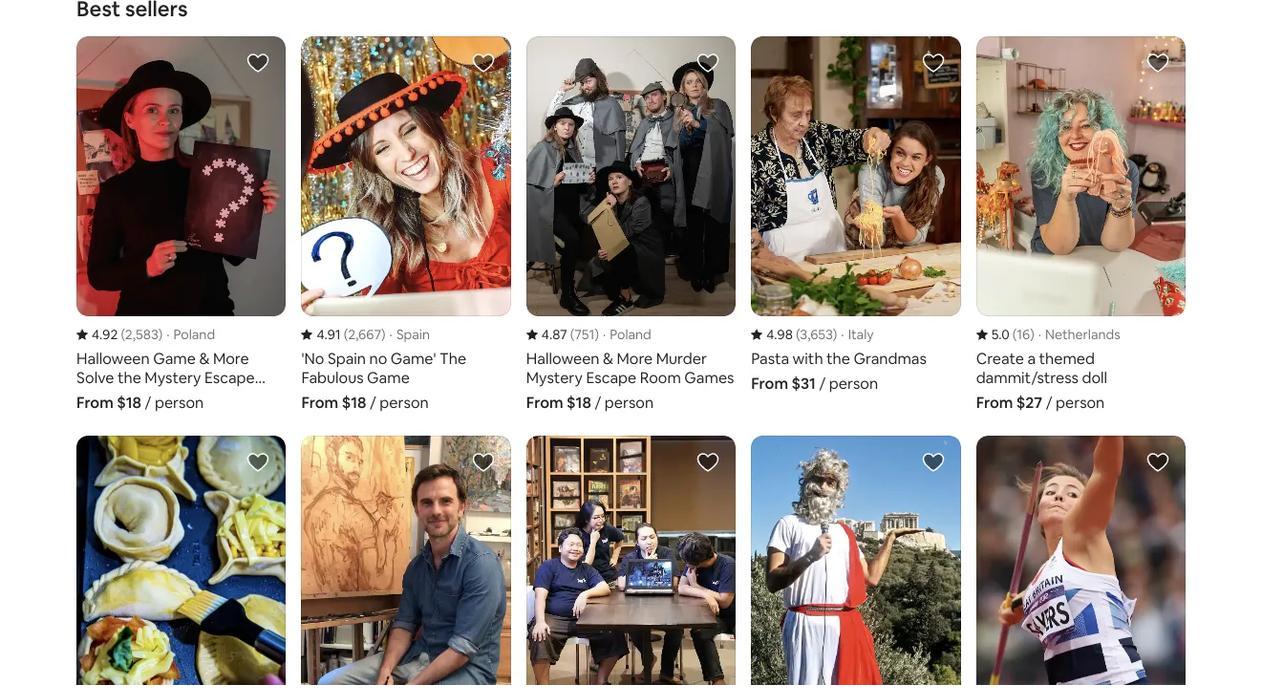 Task type: describe. For each thing, give the bounding box(es) containing it.
· for 4.87 ( 751 )
[[603, 326, 606, 343]]

netherlands
[[1045, 326, 1121, 343]]

italy
[[848, 326, 874, 343]]

5.0 ( 16 )
[[992, 326, 1035, 343]]

person for 4.98 ( 3,653 )
[[829, 374, 878, 394]]

from for 5.0
[[976, 393, 1013, 413]]

4.91 ( 2,667 )
[[317, 326, 386, 343]]

save this experience image for 4.98 ( 3,653 )
[[922, 52, 945, 75]]

16
[[1017, 326, 1030, 343]]

/ for 3,653
[[819, 374, 826, 394]]

· netherlands
[[1038, 326, 1121, 343]]

4.87
[[542, 326, 567, 343]]

save this experience image for 4.87 ( 751 )
[[697, 52, 720, 75]]

rating 4.92 out of 5; 2,583 reviews image
[[76, 326, 163, 343]]

person for 4.91 ( 2,667 )
[[380, 393, 429, 413]]

1 save this experience image from the left
[[472, 451, 495, 474]]

2 save this experience image from the left
[[697, 451, 720, 474]]

rating 5.0 out of 5; 16 reviews image
[[976, 326, 1035, 343]]

3 save this experience image from the left
[[922, 451, 945, 474]]

person for 4.87 ( 751 )
[[605, 393, 654, 413]]

· for 5.0 ( 16 )
[[1038, 326, 1042, 343]]

2,583
[[125, 326, 158, 343]]

4 save this experience image from the left
[[1147, 451, 1170, 474]]

5.0
[[992, 326, 1010, 343]]

$27
[[1017, 393, 1043, 413]]

'no spain no game' the fabulous game group
[[301, 37, 511, 413]]

person for 4.92 ( 2,583 )
[[155, 393, 204, 413]]

( for 16
[[1013, 326, 1017, 343]]

$18 for 2,667
[[342, 393, 366, 413]]

4.92 ( 2,583 )
[[92, 326, 163, 343]]

halloween game & more solve the mystery escape room games group
[[76, 37, 286, 413]]

from for 4.98
[[751, 374, 788, 394]]

) for 5.0 ( 16 )
[[1030, 326, 1035, 343]]

from $31 / person
[[751, 374, 878, 394]]

save this experience image for 4.91 ( 2,667 )
[[472, 52, 495, 75]]

from for 4.92
[[76, 393, 114, 413]]

( for 3,653
[[796, 326, 800, 343]]

from $18 / person for 751
[[526, 393, 654, 413]]

) for 4.98 ( 3,653 )
[[833, 326, 837, 343]]

( for 751
[[570, 326, 575, 343]]

from for 4.91
[[301, 393, 339, 413]]

( for 2,667
[[344, 326, 348, 343]]

spain
[[396, 326, 430, 343]]



Task type: locate. For each thing, give the bounding box(es) containing it.
poland inside halloween game & more solve the mystery escape room games group
[[173, 326, 215, 343]]

2 horizontal spatial from $18 / person
[[526, 393, 654, 413]]

) right the 4.92
[[158, 326, 163, 343]]

1 ( from the left
[[121, 326, 125, 343]]

from inside halloween game & more solve the mystery escape room games group
[[76, 393, 114, 413]]

) for 4.92 ( 2,583 )
[[158, 326, 163, 343]]

· inside create a themed dammit/stress doll group
[[1038, 326, 1042, 343]]

person inside pasta with the grandmas group
[[829, 374, 878, 394]]

4.91
[[317, 326, 341, 343]]

· right the 2,583 on the left
[[166, 326, 170, 343]]

) inside create a themed dammit/stress doll group
[[1030, 326, 1035, 343]]

from $18 / person down the 2,667
[[301, 393, 429, 413]]

2 ) from the left
[[381, 326, 386, 343]]

( inside halloween game & more solve the mystery escape room games group
[[121, 326, 125, 343]]

) left "· italy"
[[833, 326, 837, 343]]

poland for 4.87 ( 751 )
[[610, 326, 652, 343]]

rating 4.87 out of 5; 751 reviews image
[[526, 326, 599, 343]]

from down 4.91
[[301, 393, 339, 413]]

· spain
[[390, 326, 430, 343]]

1 horizontal spatial · poland
[[603, 326, 652, 343]]

) for 4.91 ( 2,667 )
[[381, 326, 386, 343]]

1 · poland from the left
[[166, 326, 215, 343]]

( right 5.0
[[1013, 326, 1017, 343]]

$18 inside the halloween & more murder mystery escape room games group
[[567, 393, 591, 413]]

( right 4.87 at the left
[[570, 326, 575, 343]]

· poland inside halloween game & more solve the mystery escape room games group
[[166, 326, 215, 343]]

save this experience image inside the halloween & more murder mystery escape room games group
[[697, 52, 720, 75]]

) inside 'no spain no game' the fabulous game group
[[381, 326, 386, 343]]

from inside 'no spain no game' the fabulous game group
[[301, 393, 339, 413]]

( inside the halloween & more murder mystery escape room games group
[[570, 326, 575, 343]]

1 from $18 / person from the left
[[76, 393, 204, 413]]

) right 4.87 at the left
[[595, 326, 599, 343]]

· left italy
[[841, 326, 844, 343]]

/ for 2,667
[[370, 393, 376, 413]]

4 ) from the left
[[833, 326, 837, 343]]

/ down the 2,583 on the left
[[145, 393, 151, 413]]

· inside the halloween & more murder mystery escape room games group
[[603, 326, 606, 343]]

1 · from the left
[[166, 326, 170, 343]]

save this experience image for 4.92 ( 2,583 )
[[247, 52, 270, 75]]

halloween & more murder mystery escape room games group
[[526, 37, 736, 413]]

4 · from the left
[[841, 326, 844, 343]]

5 ) from the left
[[1030, 326, 1035, 343]]

poland inside the halloween & more murder mystery escape room games group
[[610, 326, 652, 343]]

from inside the halloween & more murder mystery escape room games group
[[526, 393, 563, 413]]

person inside 'no spain no game' the fabulous game group
[[380, 393, 429, 413]]

· inside halloween game & more solve the mystery escape room games group
[[166, 326, 170, 343]]

from $18 / person for 2,583
[[76, 393, 204, 413]]

) inside halloween game & more solve the mystery escape room games group
[[158, 326, 163, 343]]

/ right the $31
[[819, 374, 826, 394]]

· poland right the 751
[[603, 326, 652, 343]]

·
[[166, 326, 170, 343], [390, 326, 393, 343], [603, 326, 606, 343], [841, 326, 844, 343], [1038, 326, 1042, 343]]

poland
[[173, 326, 215, 343], [610, 326, 652, 343]]

2,667
[[348, 326, 381, 343]]

from down 4.87 at the left
[[526, 393, 563, 413]]

· poland for 4.87 ( 751 )
[[603, 326, 652, 343]]

· poland right the 2,583 on the left
[[166, 326, 215, 343]]

/
[[819, 374, 826, 394], [145, 393, 151, 413], [370, 393, 376, 413], [595, 393, 601, 413], [1046, 393, 1053, 413]]

4 ( from the left
[[796, 326, 800, 343]]

· for 4.91 ( 2,667 )
[[390, 326, 393, 343]]

) for 4.87 ( 751 )
[[595, 326, 599, 343]]

$18 down the 751
[[567, 393, 591, 413]]

person inside the halloween & more murder mystery escape room games group
[[605, 393, 654, 413]]

3 ) from the left
[[595, 326, 599, 343]]

create a themed dammit/stress doll group
[[976, 37, 1186, 413]]

$18
[[117, 393, 142, 413], [342, 393, 366, 413], [567, 393, 591, 413]]

1 ) from the left
[[158, 326, 163, 343]]

0 horizontal spatial poland
[[173, 326, 215, 343]]

3 $18 from the left
[[567, 393, 591, 413]]

2 ( from the left
[[344, 326, 348, 343]]

rating 4.98 out of 5; 3,653 reviews image
[[751, 326, 837, 343]]

save this experience image inside halloween game & more solve the mystery escape room games group
[[247, 52, 270, 75]]

751
[[575, 326, 595, 343]]

/ inside group
[[1046, 393, 1053, 413]]

$18 inside halloween game & more solve the mystery escape room games group
[[117, 393, 142, 413]]

/ inside the halloween & more murder mystery escape room games group
[[595, 393, 601, 413]]

) inside pasta with the grandmas group
[[833, 326, 837, 343]]

)
[[158, 326, 163, 343], [381, 326, 386, 343], [595, 326, 599, 343], [833, 326, 837, 343], [1030, 326, 1035, 343]]

from $18 / person inside halloween game & more solve the mystery escape room games group
[[76, 393, 204, 413]]

( inside create a themed dammit/stress doll group
[[1013, 326, 1017, 343]]

$18 inside 'no spain no game' the fabulous game group
[[342, 393, 366, 413]]

· for 4.98 ( 3,653 )
[[841, 326, 844, 343]]

save this experience image
[[247, 52, 270, 75], [472, 52, 495, 75], [697, 52, 720, 75], [922, 52, 945, 75], [1147, 52, 1170, 75], [247, 451, 270, 474]]

from $18 / person
[[76, 393, 204, 413], [301, 393, 429, 413], [526, 393, 654, 413]]

2 $18 from the left
[[342, 393, 366, 413]]

5 ( from the left
[[1013, 326, 1017, 343]]

person inside create a themed dammit/stress doll group
[[1056, 393, 1105, 413]]

from $18 / person inside the halloween & more murder mystery escape room games group
[[526, 393, 654, 413]]

· italy
[[841, 326, 874, 343]]

1 horizontal spatial poland
[[610, 326, 652, 343]]

/ inside 'no spain no game' the fabulous game group
[[370, 393, 376, 413]]

/ for 16
[[1046, 393, 1053, 413]]

1 horizontal spatial $18
[[342, 393, 366, 413]]

from left the $27
[[976, 393, 1013, 413]]

1 $18 from the left
[[117, 393, 142, 413]]

) inside the halloween & more murder mystery escape room games group
[[595, 326, 599, 343]]

/ inside pasta with the grandmas group
[[819, 374, 826, 394]]

· for 4.92 ( 2,583 )
[[166, 326, 170, 343]]

(
[[121, 326, 125, 343], [344, 326, 348, 343], [570, 326, 575, 343], [796, 326, 800, 343], [1013, 326, 1017, 343]]

/ inside halloween game & more solve the mystery escape room games group
[[145, 393, 151, 413]]

pasta with the grandmas group
[[751, 37, 961, 394]]

( inside 'no spain no game' the fabulous game group
[[344, 326, 348, 343]]

( inside pasta with the grandmas group
[[796, 326, 800, 343]]

2 poland from the left
[[610, 326, 652, 343]]

$18 for 2,583
[[117, 393, 142, 413]]

2 · poland from the left
[[603, 326, 652, 343]]

· poland for 4.92 ( 2,583 )
[[166, 326, 215, 343]]

poland right the 751
[[610, 326, 652, 343]]

2 · from the left
[[390, 326, 393, 343]]

person inside halloween game & more solve the mystery escape room games group
[[155, 393, 204, 413]]

1 poland from the left
[[173, 326, 215, 343]]

save this experience image for 5.0 ( 16 )
[[1147, 52, 1170, 75]]

save this experience image inside pasta with the grandmas group
[[922, 52, 945, 75]]

( right the 4.92
[[121, 326, 125, 343]]

from $27 / person
[[976, 393, 1105, 413]]

person for 5.0 ( 16 )
[[1056, 393, 1105, 413]]

/ for 751
[[595, 393, 601, 413]]

$18 down 4.92 ( 2,583 ) at the left of the page
[[117, 393, 142, 413]]

· inside pasta with the grandmas group
[[841, 326, 844, 343]]

) left "· spain"
[[381, 326, 386, 343]]

$18 down 4.91 ( 2,667 )
[[342, 393, 366, 413]]

from for 4.87
[[526, 393, 563, 413]]

/ down 4.87 ( 751 )
[[595, 393, 601, 413]]

( right 4.91
[[344, 326, 348, 343]]

from down the 4.92
[[76, 393, 114, 413]]

( right 4.98
[[796, 326, 800, 343]]

0 horizontal spatial $18
[[117, 393, 142, 413]]

4.92
[[92, 326, 118, 343]]

$18 for 751
[[567, 393, 591, 413]]

3 ( from the left
[[570, 326, 575, 343]]

4.98
[[767, 326, 793, 343]]

/ for 2,583
[[145, 393, 151, 413]]

rating 4.91 out of 5; 2,667 reviews image
[[301, 326, 386, 343]]

· right the 751
[[603, 326, 606, 343]]

4.98 ( 3,653 )
[[767, 326, 837, 343]]

from inside pasta with the grandmas group
[[751, 374, 788, 394]]

1 horizontal spatial from $18 / person
[[301, 393, 429, 413]]

2 horizontal spatial $18
[[567, 393, 591, 413]]

3 from $18 / person from the left
[[526, 393, 654, 413]]

· poland inside the halloween & more murder mystery escape room games group
[[603, 326, 652, 343]]

from $18 / person inside 'no spain no game' the fabulous game group
[[301, 393, 429, 413]]

· left spain
[[390, 326, 393, 343]]

from $18 / person for 2,667
[[301, 393, 429, 413]]

save this experience image inside 'no spain no game' the fabulous game group
[[472, 52, 495, 75]]

person
[[829, 374, 878, 394], [155, 393, 204, 413], [380, 393, 429, 413], [605, 393, 654, 413], [1056, 393, 1105, 413]]

save this experience image
[[472, 451, 495, 474], [697, 451, 720, 474], [922, 451, 945, 474], [1147, 451, 1170, 474]]

from $18 / person down the 2,583 on the left
[[76, 393, 204, 413]]

from $18 / person down the 751
[[526, 393, 654, 413]]

/ down the 2,667
[[370, 393, 376, 413]]

from inside create a themed dammit/stress doll group
[[976, 393, 1013, 413]]

· right the 16
[[1038, 326, 1042, 343]]

/ right the $27
[[1046, 393, 1053, 413]]

poland right the 2,583 on the left
[[173, 326, 215, 343]]

) right 5.0
[[1030, 326, 1035, 343]]

save this experience image inside create a themed dammit/stress doll group
[[1147, 52, 1170, 75]]

$31
[[792, 374, 816, 394]]

5 · from the left
[[1038, 326, 1042, 343]]

3,653
[[800, 326, 833, 343]]

( for 2,583
[[121, 326, 125, 343]]

poland for 4.92 ( 2,583 )
[[173, 326, 215, 343]]

· poland
[[166, 326, 215, 343], [603, 326, 652, 343]]

3 · from the left
[[603, 326, 606, 343]]

4.87 ( 751 )
[[542, 326, 599, 343]]

2 from $18 / person from the left
[[301, 393, 429, 413]]

· inside 'no spain no game' the fabulous game group
[[390, 326, 393, 343]]

from left the $31
[[751, 374, 788, 394]]

0 horizontal spatial · poland
[[166, 326, 215, 343]]

from
[[751, 374, 788, 394], [76, 393, 114, 413], [301, 393, 339, 413], [526, 393, 563, 413], [976, 393, 1013, 413]]

0 horizontal spatial from $18 / person
[[76, 393, 204, 413]]



Task type: vqa. For each thing, say whether or not it's contained in the screenshot.


